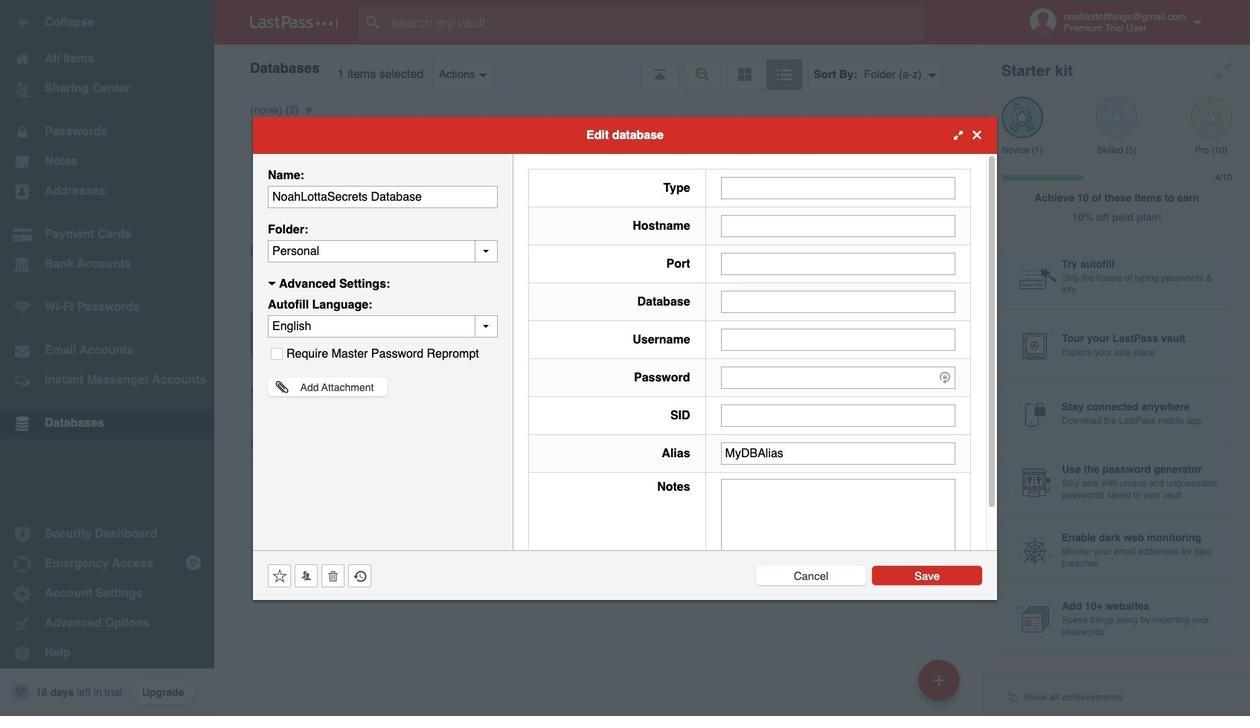 Task type: locate. For each thing, give the bounding box(es) containing it.
None text field
[[268, 186, 498, 208], [721, 253, 956, 275], [721, 291, 956, 313], [721, 479, 956, 571], [268, 186, 498, 208], [721, 253, 956, 275], [721, 291, 956, 313], [721, 479, 956, 571]]

Search search field
[[359, 6, 954, 39]]

None password field
[[721, 367, 956, 389]]

dialog
[[253, 117, 998, 600]]

None text field
[[721, 177, 956, 199], [721, 215, 956, 237], [268, 240, 498, 262], [721, 329, 956, 351], [721, 405, 956, 427], [721, 443, 956, 465], [721, 177, 956, 199], [721, 215, 956, 237], [268, 240, 498, 262], [721, 329, 956, 351], [721, 405, 956, 427], [721, 443, 956, 465]]

new item navigation
[[914, 656, 969, 717]]

search my vault text field
[[359, 6, 954, 39]]



Task type: describe. For each thing, give the bounding box(es) containing it.
lastpass image
[[250, 16, 338, 29]]

main navigation navigation
[[0, 0, 214, 717]]

vault options navigation
[[214, 45, 984, 89]]

new item image
[[934, 676, 945, 686]]



